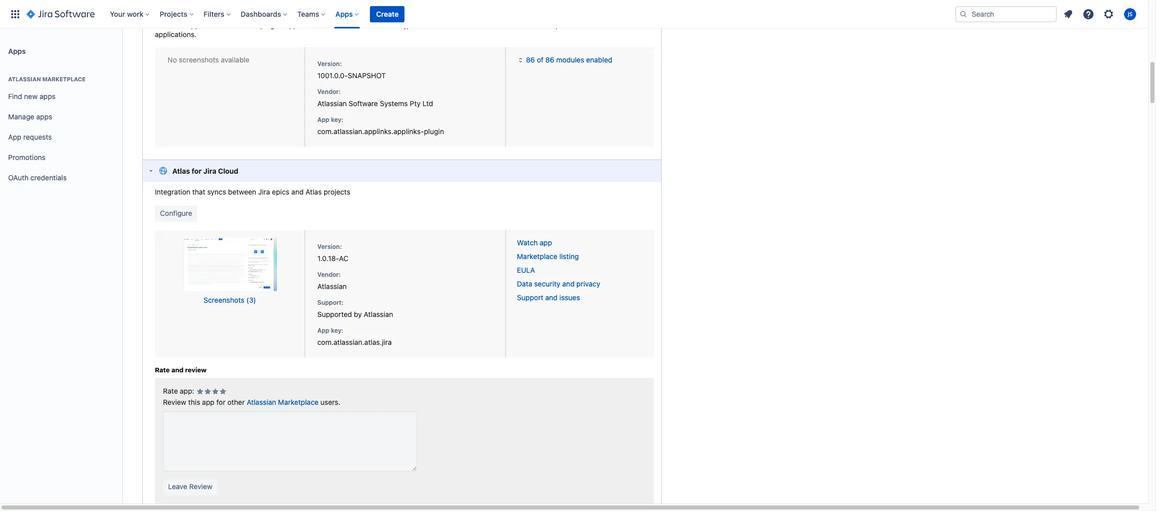 Task type: describe. For each thing, give the bounding box(es) containing it.
applications.
[[155, 30, 197, 39]]

find
[[8, 92, 22, 100]]

2 out of 4 stars image
[[204, 387, 211, 397]]

security
[[534, 280, 561, 288]]

app for app key: com.atlassian.applinks.applinks-plugin
[[317, 116, 329, 124]]

watch app marketplace listing eula data security and privacy support and issues
[[517, 238, 600, 302]]

filters button
[[201, 6, 235, 22]]

vendor: atlassian software systems pty ltd
[[317, 88, 433, 108]]

version: 1.0.18-ac
[[317, 243, 349, 263]]

rate for rate and review
[[155, 366, 170, 374]]

1 - from the left
[[204, 0, 208, 9]]

data
[[517, 280, 532, 288]]

Search field
[[956, 6, 1057, 22]]

atlassian software systems pty ltd link
[[317, 99, 433, 108]]

promotions
[[8, 153, 46, 161]]

support and issues link
[[517, 293, 580, 302]]

syncs
[[207, 188, 226, 196]]

0 vertical spatial for
[[192, 167, 202, 175]]

rate app:
[[163, 387, 194, 396]]

modules
[[556, 56, 584, 64]]

app key: com.atlassian.atlas.jira
[[317, 327, 392, 347]]

your
[[110, 9, 125, 18]]

pty
[[410, 99, 421, 108]]

plugin
[[424, 127, 444, 136]]

1001.0.0-
[[317, 71, 348, 80]]

atlassian inside vendor: atlassian software systems pty ltd
[[317, 99, 347, 108]]

screenshots
[[179, 56, 219, 64]]

create
[[376, 9, 399, 18]]

atlassian marketplace group
[[4, 65, 118, 191]]

notifications image
[[1062, 8, 1075, 20]]

3 out of 4 stars image
[[211, 387, 219, 397]]

settings image
[[1103, 8, 1115, 20]]

dashboards
[[241, 9, 281, 18]]

leave review
[[168, 482, 212, 491]]

leave review link
[[163, 479, 218, 495]]

other
[[227, 398, 245, 406]]

atlassian up applications.
[[155, 21, 184, 30]]

support:
[[317, 299, 344, 306]]

and left review on the bottom left
[[171, 366, 183, 374]]

projects
[[160, 9, 187, 18]]

and inside the "atlassian application links core plugin. application links facilitates discovery, connections and authentication of atlassian products with remote applications."
[[453, 21, 465, 30]]

rate and review
[[155, 366, 207, 374]]

plugin
[[209, 0, 231, 9]]

atlassian inside 'support: supported by atlassian'
[[364, 310, 393, 319]]

manage apps
[[8, 112, 52, 121]]

oauth credentials link
[[4, 168, 118, 188]]

privacy
[[577, 280, 600, 288]]

search image
[[960, 10, 968, 18]]

configure link
[[155, 206, 197, 222]]

marketplace inside group
[[42, 76, 86, 82]]

find new apps
[[8, 92, 56, 100]]

with
[[587, 21, 601, 30]]

(3)
[[246, 296, 256, 304]]

vendor: for atlassian
[[317, 271, 341, 279]]

vendor: for atlassian software systems pty ltd
[[317, 88, 341, 96]]

supported
[[317, 310, 352, 319]]

find new apps link
[[4, 86, 118, 107]]

screenshots (3) link
[[183, 238, 277, 305]]

version: for 1.0.18-
[[317, 243, 342, 251]]

facilitates
[[342, 21, 374, 30]]

applinks - plugin - core
[[172, 0, 254, 9]]

software
[[349, 99, 378, 108]]

atlas for jira cloud
[[172, 167, 238, 175]]

create button
[[370, 6, 405, 22]]

help image
[[1083, 8, 1095, 20]]

0 horizontal spatial app
[[202, 398, 215, 406]]

oauth
[[8, 173, 29, 182]]

core
[[238, 0, 254, 9]]

your profile and settings image
[[1124, 8, 1137, 20]]

between
[[228, 188, 256, 196]]

and down security
[[545, 293, 558, 302]]

products
[[556, 21, 585, 30]]

screenshots
[[204, 296, 244, 304]]

remote
[[603, 21, 626, 30]]

review
[[185, 366, 207, 374]]

projects
[[324, 188, 350, 196]]

integration that syncs between jira epics and atlas projects
[[155, 188, 350, 196]]

credentials
[[30, 173, 67, 182]]

app requests
[[8, 132, 52, 141]]

marketplace inside "watch app marketplace listing eula data security and privacy support and issues"
[[517, 252, 558, 261]]

1 vertical spatial apps
[[36, 112, 52, 121]]

watch app link
[[517, 238, 552, 247]]

this
[[188, 398, 200, 406]]

2 vertical spatial marketplace
[[278, 398, 319, 406]]

apps button
[[333, 6, 363, 22]]

appswitcher icon image
[[9, 8, 21, 20]]

manage apps link
[[4, 107, 118, 127]]

enabled
[[586, 56, 613, 64]]

manage
[[8, 112, 34, 121]]

1 application from the left
[[186, 21, 223, 30]]

primary element
[[6, 0, 956, 28]]

screenshots (3)
[[204, 296, 256, 304]]

1 vertical spatial for
[[216, 398, 226, 406]]

snapshot
[[348, 71, 386, 80]]

available
[[221, 56, 249, 64]]

discovery,
[[376, 21, 409, 30]]

banner containing your work
[[0, 0, 1149, 28]]

configure
[[160, 209, 192, 218]]

review inside leave review "link"
[[189, 482, 212, 491]]



Task type: locate. For each thing, give the bounding box(es) containing it.
0 horizontal spatial atlas
[[172, 167, 190, 175]]

links
[[225, 21, 242, 30], [323, 21, 340, 30]]

of right authentication
[[516, 21, 523, 30]]

app:
[[180, 387, 194, 396]]

and up issues
[[562, 280, 575, 288]]

version: up 1001.0.0-
[[317, 60, 342, 68]]

apps right new
[[40, 92, 56, 100]]

version: for 1001.0.0-
[[317, 60, 342, 68]]

app down 2 out of 4 stars icon
[[202, 398, 215, 406]]

1 horizontal spatial 86
[[546, 56, 554, 64]]

1 vertical spatial app
[[8, 132, 21, 141]]

jira left cloud
[[203, 167, 216, 175]]

watch
[[517, 238, 538, 247]]

filters
[[204, 9, 224, 18]]

atlassian up support:
[[317, 282, 347, 291]]

app up the marketplace listing link
[[540, 238, 552, 247]]

0 vertical spatial marketplace
[[42, 76, 86, 82]]

version: 1001.0.0-snapshot
[[317, 60, 386, 80]]

2 - from the left
[[233, 0, 236, 9]]

1 vertical spatial apps
[[8, 47, 26, 55]]

no screenshots available
[[168, 56, 249, 64]]

0 vertical spatial vendor:
[[317, 88, 341, 96]]

1 horizontal spatial jira
[[258, 188, 270, 196]]

1 horizontal spatial review
[[189, 482, 212, 491]]

1.0.18-
[[317, 254, 339, 263]]

1 vertical spatial marketplace
[[517, 252, 558, 261]]

0 horizontal spatial -
[[204, 0, 208, 9]]

0 vertical spatial atlas
[[172, 167, 190, 175]]

2 86 from the left
[[546, 56, 554, 64]]

data security and privacy link
[[517, 280, 600, 288]]

marketplace down watch app link
[[517, 252, 558, 261]]

version: up 1.0.18-
[[317, 243, 342, 251]]

2 links from the left
[[323, 21, 340, 30]]

application down teams
[[284, 21, 321, 30]]

apps inside "dropdown button"
[[336, 9, 353, 18]]

0 vertical spatial key:
[[331, 116, 343, 124]]

key: inside app key: com.atlassian.atlas.jira
[[331, 327, 343, 334]]

1 horizontal spatial links
[[323, 21, 340, 30]]

2 vertical spatial app
[[317, 327, 329, 334]]

1 vertical spatial atlas
[[306, 188, 322, 196]]

key: down "supported"
[[331, 327, 343, 334]]

1 vertical spatial rate
[[163, 387, 178, 396]]

0 vertical spatial app
[[540, 238, 552, 247]]

rate for rate app:
[[163, 387, 178, 396]]

by
[[354, 310, 362, 319]]

key: inside app key: com.atlassian.applinks.applinks-plugin
[[331, 116, 343, 124]]

0 horizontal spatial of
[[516, 21, 523, 30]]

links left facilitates
[[323, 21, 340, 30]]

marketplace listing link
[[517, 252, 579, 261]]

of inside the "atlassian application links core plugin. application links facilitates discovery, connections and authentication of atlassian products with remote applications."
[[516, 21, 523, 30]]

1 horizontal spatial of
[[537, 56, 544, 64]]

0 horizontal spatial marketplace
[[42, 76, 86, 82]]

2 application from the left
[[284, 21, 321, 30]]

- up filters
[[204, 0, 208, 9]]

apps up facilitates
[[336, 9, 353, 18]]

0 vertical spatial of
[[516, 21, 523, 30]]

key: for com.atlassian.atlas.jira
[[331, 327, 343, 334]]

apps down appswitcher icon
[[8, 47, 26, 55]]

1 key: from the top
[[331, 116, 343, 124]]

connections
[[411, 21, 451, 30]]

key: up com.atlassian.applinks.applinks-
[[331, 116, 343, 124]]

com.atlassian.applinks.applinks-
[[317, 127, 424, 136]]

review down "rate app:"
[[163, 398, 186, 406]]

for down 4 out of 4 stars icon
[[216, 398, 226, 406]]

1 horizontal spatial atlas
[[306, 188, 322, 196]]

projects button
[[157, 6, 198, 22]]

dashboards button
[[238, 6, 291, 22]]

users.
[[321, 398, 340, 406]]

app inside app key: com.atlassian.atlas.jira
[[317, 327, 329, 334]]

version: inside version: 1001.0.0-snapshot
[[317, 60, 342, 68]]

app
[[540, 238, 552, 247], [202, 398, 215, 406]]

2 key: from the top
[[331, 327, 343, 334]]

0 horizontal spatial links
[[225, 21, 242, 30]]

application down filters
[[186, 21, 223, 30]]

app inside "watch app marketplace listing eula data security and privacy support and issues"
[[540, 238, 552, 247]]

-
[[204, 0, 208, 9], [233, 0, 236, 9]]

vendor: inside vendor: atlassian
[[317, 271, 341, 279]]

atlassian right by
[[364, 310, 393, 319]]

marketplace
[[42, 76, 86, 82], [517, 252, 558, 261], [278, 398, 319, 406]]

review
[[163, 398, 186, 406], [189, 482, 212, 491]]

app down "supported"
[[317, 327, 329, 334]]

1 vertical spatial version:
[[317, 243, 342, 251]]

1 links from the left
[[225, 21, 242, 30]]

sidebar navigation image
[[111, 41, 133, 61]]

teams button
[[294, 6, 329, 22]]

atlas up integration
[[172, 167, 190, 175]]

your work
[[110, 9, 143, 18]]

support
[[517, 293, 543, 302]]

0 vertical spatial rate
[[155, 366, 170, 374]]

rate left app:
[[163, 387, 178, 396]]

for up 'that'
[[192, 167, 202, 175]]

atlassian
[[155, 21, 184, 30], [524, 21, 554, 30], [8, 76, 41, 82], [317, 99, 347, 108], [317, 282, 347, 291], [364, 310, 393, 319], [247, 398, 276, 406]]

0 vertical spatial apps
[[336, 9, 353, 18]]

atlassian marketplace link
[[247, 398, 319, 406]]

atlassian inside group
[[8, 76, 41, 82]]

2 vendor: from the top
[[317, 271, 341, 279]]

marketplace up find new apps link
[[42, 76, 86, 82]]

0 vertical spatial apps
[[40, 92, 56, 100]]

0 vertical spatial review
[[163, 398, 186, 406]]

- left core
[[233, 0, 236, 9]]

rate
[[155, 366, 170, 374], [163, 387, 178, 396]]

1 horizontal spatial -
[[233, 0, 236, 9]]

app down manage
[[8, 132, 21, 141]]

app key: com.atlassian.applinks.applinks-plugin
[[317, 116, 444, 136]]

1 horizontal spatial for
[[216, 398, 226, 406]]

0 vertical spatial version:
[[317, 60, 342, 68]]

86 of 86 modules enabled
[[526, 56, 613, 64]]

app inside app key: com.atlassian.applinks.applinks-plugin
[[317, 116, 329, 124]]

vendor: up atlassian link
[[317, 271, 341, 279]]

app requests link
[[4, 127, 118, 147]]

cloud
[[218, 167, 238, 175]]

0 vertical spatial app
[[317, 116, 329, 124]]

eula link
[[517, 266, 535, 274]]

oauth credentials
[[8, 173, 67, 182]]

86 of 86 modules enabled link
[[517, 56, 613, 64]]

jira
[[203, 167, 216, 175], [258, 188, 270, 196]]

atlassian left products
[[524, 21, 554, 30]]

4 out of 4 stars image
[[219, 387, 227, 397]]

1 vertical spatial app
[[202, 398, 215, 406]]

1 vertical spatial review
[[189, 482, 212, 491]]

apps up requests
[[36, 112, 52, 121]]

jira software image
[[26, 8, 95, 20], [26, 8, 95, 20]]

0 vertical spatial jira
[[203, 167, 216, 175]]

0 horizontal spatial for
[[192, 167, 202, 175]]

teams
[[297, 9, 319, 18]]

and
[[453, 21, 465, 30], [291, 188, 304, 196], [562, 280, 575, 288], [545, 293, 558, 302], [171, 366, 183, 374]]

app down 1001.0.0-
[[317, 116, 329, 124]]

version: inside version: 1.0.18-ac
[[317, 243, 342, 251]]

leave
[[168, 482, 187, 491]]

atlas left projects
[[306, 188, 322, 196]]

ac
[[339, 254, 349, 263]]

1 vertical spatial vendor:
[[317, 271, 341, 279]]

your work button
[[107, 6, 154, 22]]

review this app for other atlassian marketplace users.
[[163, 398, 340, 406]]

1 horizontal spatial application
[[284, 21, 321, 30]]

key: for com.atlassian.applinks.applinks-
[[331, 116, 343, 124]]

vendor: down 1001.0.0-
[[317, 88, 341, 96]]

0 horizontal spatial review
[[163, 398, 186, 406]]

links left core
[[225, 21, 242, 30]]

vendor: atlassian
[[317, 271, 347, 291]]

vendor: inside vendor: atlassian software systems pty ltd
[[317, 88, 341, 96]]

key:
[[331, 116, 343, 124], [331, 327, 343, 334]]

1 horizontal spatial marketplace
[[278, 398, 319, 406]]

0 horizontal spatial 86
[[526, 56, 535, 64]]

1 version: from the top
[[317, 60, 342, 68]]

0 horizontal spatial application
[[186, 21, 223, 30]]

atlassian application links core plugin. application links facilitates discovery, connections and authentication of atlassian products with remote applications.
[[155, 21, 626, 39]]

apps
[[40, 92, 56, 100], [36, 112, 52, 121]]

application
[[186, 21, 223, 30], [284, 21, 321, 30]]

atlassian marketplace
[[8, 76, 86, 82]]

requests
[[23, 132, 52, 141]]

com.atlassian.atlas.jira
[[317, 338, 392, 347]]

of
[[516, 21, 523, 30], [537, 56, 544, 64]]

None text field
[[163, 411, 417, 471]]

issues
[[560, 293, 580, 302]]

no
[[168, 56, 177, 64]]

app inside the atlassian marketplace group
[[8, 132, 21, 141]]

applinks
[[172, 0, 203, 9]]

for
[[192, 167, 202, 175], [216, 398, 226, 406]]

atlassian link
[[317, 282, 347, 291]]

1 vertical spatial key:
[[331, 327, 343, 334]]

atlas
[[172, 167, 190, 175], [306, 188, 322, 196]]

plugin.
[[260, 21, 283, 30]]

marketplace left users.
[[278, 398, 319, 406]]

eula
[[517, 266, 535, 274]]

2 version: from the top
[[317, 243, 342, 251]]

0 horizontal spatial apps
[[8, 47, 26, 55]]

listing
[[559, 252, 579, 261]]

banner
[[0, 0, 1149, 28]]

rate up "rate app:"
[[155, 366, 170, 374]]

integration
[[155, 188, 190, 196]]

systems
[[380, 99, 408, 108]]

1 horizontal spatial apps
[[336, 9, 353, 18]]

1 out of 4 stars image
[[196, 387, 204, 397]]

0 horizontal spatial jira
[[203, 167, 216, 175]]

app for app key: com.atlassian.atlas.jira
[[317, 327, 329, 334]]

1 86 from the left
[[526, 56, 535, 64]]

review right leave
[[189, 482, 212, 491]]

ltd
[[423, 99, 433, 108]]

atlassian down 1001.0.0-
[[317, 99, 347, 108]]

and right connections on the left
[[453, 21, 465, 30]]

atlassian right other
[[247, 398, 276, 406]]

2 horizontal spatial marketplace
[[517, 252, 558, 261]]

and right epics
[[291, 188, 304, 196]]

jira left epics
[[258, 188, 270, 196]]

epics
[[272, 188, 290, 196]]

new
[[24, 92, 38, 100]]

app for app requests
[[8, 132, 21, 141]]

atlassian up new
[[8, 76, 41, 82]]

1 horizontal spatial app
[[540, 238, 552, 247]]

1 vertical spatial jira
[[258, 188, 270, 196]]

1 vendor: from the top
[[317, 88, 341, 96]]

1 vertical spatial of
[[537, 56, 544, 64]]

of left modules at the top
[[537, 56, 544, 64]]



Task type: vqa. For each thing, say whether or not it's contained in the screenshot.
the leftmost Application
yes



